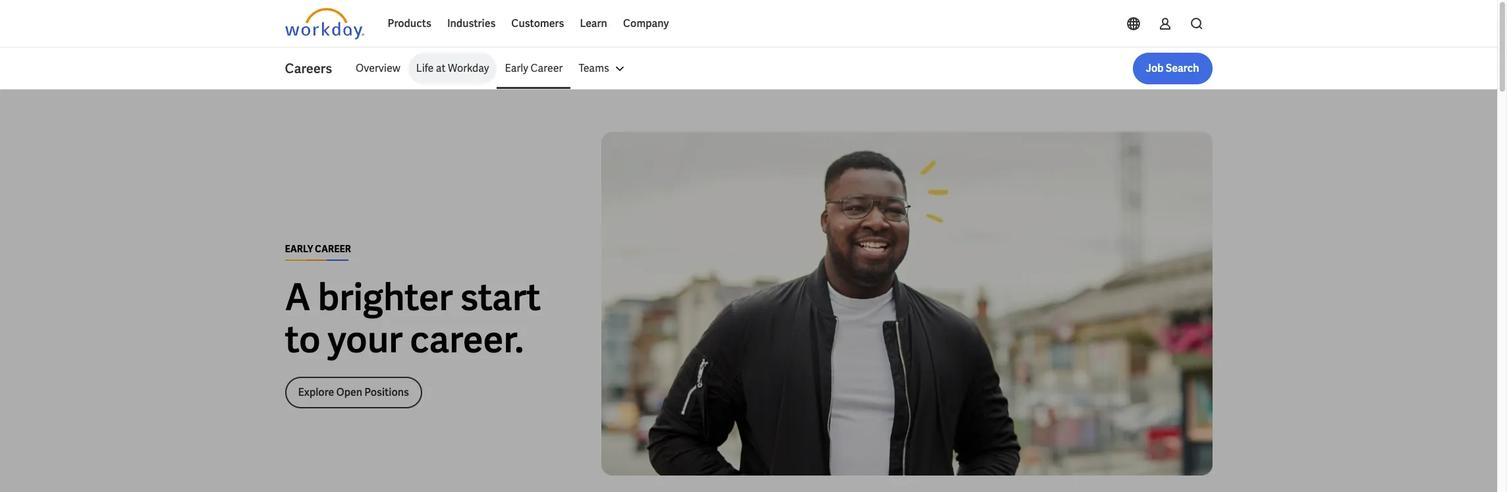 Task type: describe. For each thing, give the bounding box(es) containing it.
a
[[285, 273, 311, 321]]

start
[[460, 273, 541, 321]]

job search link
[[1133, 53, 1213, 84]]

products button
[[380, 8, 439, 40]]

early
[[285, 243, 313, 255]]

at
[[436, 61, 446, 75]]

explore
[[298, 385, 334, 399]]

industries button
[[439, 8, 504, 40]]

customers
[[512, 16, 564, 30]]

customers button
[[504, 8, 572, 40]]

go to the homepage image
[[285, 8, 364, 40]]

overview link
[[348, 53, 408, 84]]

products
[[388, 16, 432, 30]]

life at workday
[[416, 61, 489, 75]]

menu containing overview
[[348, 53, 636, 84]]

explore open positions link
[[285, 377, 422, 408]]

industries
[[447, 16, 496, 30]]

life at workday - workday careers image
[[601, 132, 1213, 476]]

brighter
[[318, 273, 453, 321]]

career.
[[410, 315, 524, 363]]

learn
[[580, 16, 608, 30]]

career
[[315, 243, 351, 255]]

overview
[[356, 61, 401, 75]]

search
[[1166, 61, 1200, 75]]

company button
[[615, 8, 677, 40]]

job search
[[1146, 61, 1200, 75]]

company
[[623, 16, 669, 30]]

teams
[[579, 61, 609, 75]]

life
[[416, 61, 434, 75]]

job
[[1146, 61, 1164, 75]]

list containing overview
[[348, 53, 1213, 84]]

workday
[[448, 61, 489, 75]]



Task type: vqa. For each thing, say whether or not it's contained in the screenshot.
healthcare LINK
no



Task type: locate. For each thing, give the bounding box(es) containing it.
early career link
[[497, 53, 571, 84]]

list
[[348, 53, 1213, 84]]

career
[[531, 61, 563, 75]]

learn button
[[572, 8, 615, 40]]

early career
[[505, 61, 563, 75]]

a brighter start to your career.
[[285, 273, 541, 363]]

careers link
[[285, 59, 348, 78]]

teams button
[[571, 53, 636, 84]]

positions
[[365, 385, 409, 399]]

explore open positions
[[298, 385, 409, 399]]

early
[[505, 61, 528, 75]]

your
[[328, 315, 403, 363]]

early career
[[285, 243, 351, 255]]

to
[[285, 315, 321, 363]]

open
[[336, 385, 363, 399]]

careers
[[285, 60, 332, 77]]

life at workday link
[[408, 53, 497, 84]]

menu
[[348, 53, 636, 84]]



